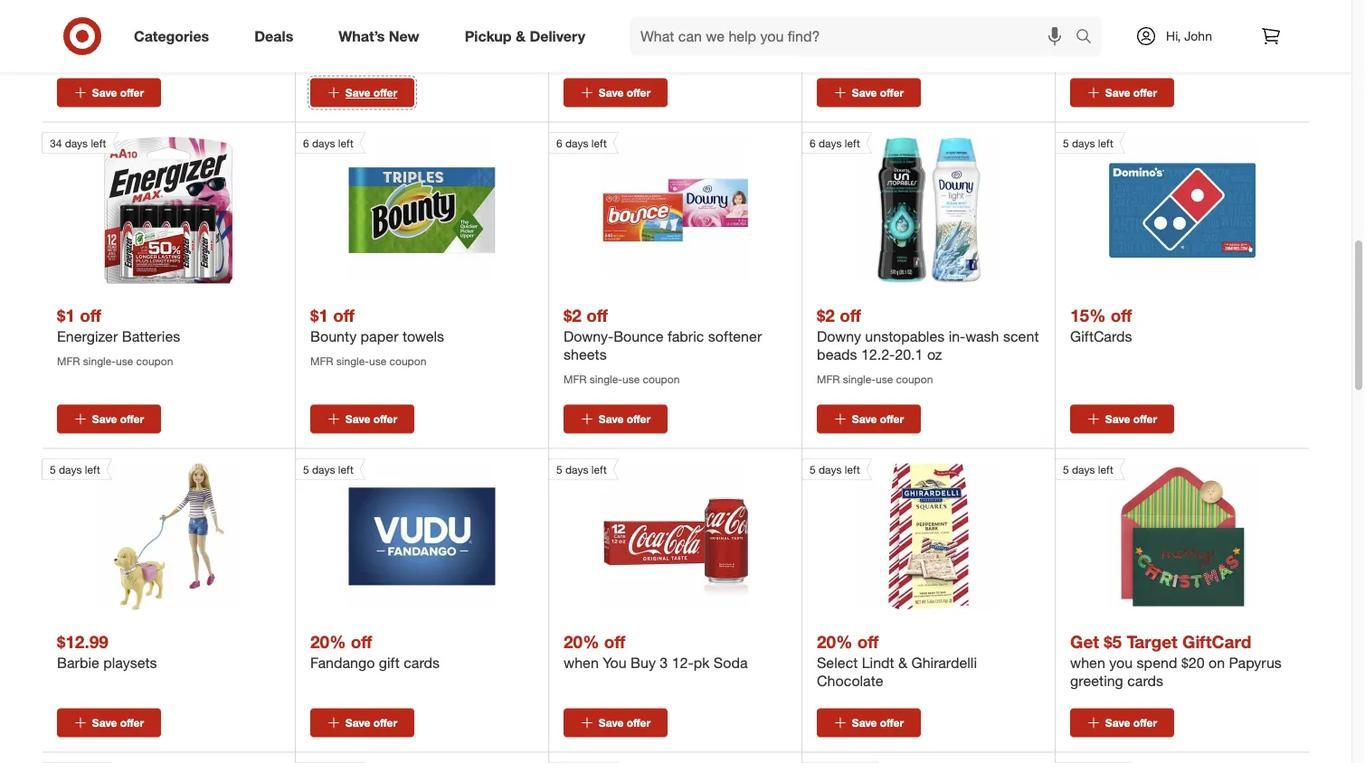 Task type: locate. For each thing, give the bounding box(es) containing it.
20%
[[310, 632, 346, 653], [564, 632, 599, 653], [817, 632, 853, 653]]

mfr inside $1 off bounty paper towels mfr single-use coupon
[[310, 354, 333, 368]]

use down bounce
[[622, 372, 640, 386]]

tide pods laundry pacs mfr single-use coupon
[[564, 1, 717, 41]]

0 horizontal spatial beads
[[817, 346, 857, 364]]

laundry left the detergent
[[89, 1, 137, 19]]

1 horizontal spatial unstopables
[[1119, 1, 1198, 19]]

days for energizer batteries
[[65, 136, 88, 150]]

1 vertical spatial beads
[[817, 346, 857, 364]]

5 days left button for playsets
[[42, 458, 242, 610]]

1 horizontal spatial 6
[[556, 136, 563, 150]]

dixie
[[817, 1, 849, 19], [905, 1, 937, 19]]

dixie up the bowls at the right top of the page
[[817, 1, 849, 19]]

left for downy unstopables in-wash scent beads 12.2-20.1 oz
[[845, 136, 860, 150]]

save offer button down greeting
[[1070, 709, 1174, 738]]

save down playsets
[[92, 717, 117, 730]]

off inside '$2 off downy-bounce fabric softener sheets mfr single-use coupon'
[[586, 305, 608, 326]]

ultra
[[853, 1, 884, 19]]

save offer down 12.2-
[[852, 413, 904, 426]]

save down giftcards
[[1106, 413, 1130, 426]]

save offer button down 12.2-
[[817, 405, 921, 434]]

cards down the spend
[[1128, 673, 1164, 690]]

0 horizontal spatial 6 days left button
[[295, 132, 495, 284]]

off inside $1 off bounty paper towels mfr single-use coupon
[[333, 305, 355, 326]]

0 vertical spatial in-
[[1202, 1, 1219, 19]]

0 horizontal spatial in-
[[949, 328, 966, 346]]

1 horizontal spatial in-
[[1202, 1, 1219, 19]]

tide
[[57, 1, 85, 19], [564, 1, 592, 19]]

offer for save offer button underneath the search button
[[1133, 86, 1157, 99]]

6 days left for bounty
[[303, 136, 354, 150]]

1 vertical spatial scent
[[1003, 328, 1039, 346]]

off inside 15% off giftcards
[[1111, 305, 1132, 326]]

fabric
[[668, 328, 704, 346]]

2 20% from the left
[[564, 632, 599, 653]]

2 horizontal spatial 20%
[[817, 632, 853, 653]]

off for 20% off when you buy 3 12-pk soda
[[604, 632, 626, 653]]

offer for save offer button on top of 34 days left
[[120, 86, 144, 99]]

fandango
[[310, 655, 375, 672]]

0 horizontal spatial 6
[[303, 136, 309, 150]]

1 horizontal spatial cards
[[1128, 673, 1164, 690]]

offer for save offer button under what's
[[373, 86, 397, 99]]

dixie right or
[[905, 1, 937, 19]]

downy inside downy unstopables in-wash scent beads mfr single-use coupon
[[1070, 1, 1115, 19]]

use left the new
[[369, 27, 387, 41]]

dixie ultra or dixie plates and bowls mfr single-use coupon
[[817, 1, 1009, 59]]

off inside the '20% off fandango gift cards'
[[351, 632, 372, 653]]

1 horizontal spatial laundry
[[633, 1, 681, 19]]

sheets
[[564, 346, 607, 364]]

What can we help you find? suggestions appear below search field
[[630, 16, 1080, 56]]

5 days left button for giftcards
[[1055, 132, 1256, 284]]

5 for giftcards
[[1063, 136, 1069, 150]]

tide inside tide pods laundry pacs mfr single-use coupon
[[564, 1, 592, 19]]

1 when from the left
[[564, 655, 599, 672]]

scent
[[1257, 1, 1292, 19], [1003, 328, 1039, 346]]

off for 20% off fandango gift cards
[[351, 632, 372, 653]]

single- inside $1 off energizer batteries mfr single-use coupon
[[83, 354, 116, 368]]

save down sheets at the left of page
[[599, 413, 624, 426]]

use inside downy unstopables in-wash scent beads mfr single-use coupon
[[1129, 46, 1147, 59]]

1 horizontal spatial wash
[[1219, 1, 1253, 19]]

$1 up the energizer
[[57, 305, 75, 326]]

tide inside tide laundry detergent mfr single-use coupon
[[57, 1, 85, 19]]

hi,
[[1166, 28, 1181, 44]]

save offer button down sheets at the left of page
[[564, 405, 668, 434]]

get
[[1070, 632, 1099, 653]]

left for energizer batteries
[[91, 136, 106, 150]]

oz
[[927, 346, 942, 364]]

0 horizontal spatial $1
[[57, 305, 75, 326]]

unstopables up hi,
[[1119, 1, 1198, 19]]

0 vertical spatial wash
[[1219, 1, 1253, 19]]

1 horizontal spatial tide
[[564, 1, 592, 19]]

0 vertical spatial unstopables
[[1119, 1, 1198, 19]]

0 horizontal spatial tide
[[57, 1, 85, 19]]

2 horizontal spatial 6
[[810, 136, 816, 150]]

use inside $1 off energizer batteries mfr single-use coupon
[[116, 354, 133, 368]]

lindt
[[862, 655, 894, 672]]

save down 12.2-
[[852, 413, 877, 426]]

3 6 from the left
[[810, 136, 816, 150]]

1 vertical spatial downy
[[817, 328, 861, 346]]

0 horizontal spatial wash
[[966, 328, 999, 346]]

beads left 12.2-
[[817, 346, 857, 364]]

20.1
[[895, 346, 923, 364]]

save for save offer button below tide pods laundry pacs mfr single-use coupon
[[599, 86, 624, 99]]

0 horizontal spatial when
[[564, 655, 599, 672]]

6 days left
[[303, 136, 354, 150], [556, 136, 607, 150], [810, 136, 860, 150]]

when left you
[[564, 655, 599, 672]]

2 laundry from the left
[[633, 1, 681, 19]]

offer for save offer button underneath what can we help you find? suggestions appear below search field
[[880, 86, 904, 99]]

use down or
[[876, 46, 893, 59]]

john
[[1185, 28, 1212, 44]]

2 horizontal spatial 6 days left button
[[802, 132, 1002, 284]]

save down what can we help you find? suggestions appear below search field
[[852, 86, 877, 99]]

12.2-
[[861, 346, 895, 364]]

0 horizontal spatial laundry
[[89, 1, 137, 19]]

cards
[[404, 655, 440, 672], [1128, 673, 1164, 690]]

use inside '$2 off downy-bounce fabric softener sheets mfr single-use coupon'
[[622, 372, 640, 386]]

mfr inside tide laundry detergent mfr single-use coupon
[[57, 27, 80, 41]]

$1 for bounty paper towels
[[310, 305, 328, 326]]

off for $2 off downy-bounce fabric softener sheets mfr single-use coupon
[[586, 305, 608, 326]]

1 horizontal spatial beads
[[1070, 19, 1111, 37]]

offer for save offer button below tide pods laundry pacs mfr single-use coupon
[[627, 86, 651, 99]]

0 horizontal spatial 6 days left
[[303, 136, 354, 150]]

$20
[[1182, 655, 1205, 672]]

save offer button
[[57, 78, 161, 107], [310, 78, 414, 107], [564, 78, 668, 107], [817, 78, 921, 107], [1070, 78, 1174, 107], [57, 405, 161, 434], [310, 405, 414, 434], [564, 405, 668, 434], [817, 405, 921, 434], [1070, 405, 1174, 434], [57, 709, 161, 738], [310, 709, 414, 738], [564, 709, 668, 738], [817, 709, 921, 738], [1070, 709, 1174, 738]]

save offer down greeting
[[1106, 717, 1157, 730]]

single- inside button
[[336, 27, 369, 41]]

save down chocolate
[[852, 717, 877, 730]]

when
[[564, 655, 599, 672], [1070, 655, 1106, 672]]

5 for playsets
[[50, 463, 56, 476]]

tide for tide pods laundry pacs
[[564, 1, 592, 19]]

1 horizontal spatial dixie
[[905, 1, 937, 19]]

mfr inside '$2 off downy-bounce fabric softener sheets mfr single-use coupon'
[[564, 372, 587, 386]]

$2 inside '$2 off downy-bounce fabric softener sheets mfr single-use coupon'
[[564, 305, 582, 326]]

detergent
[[141, 1, 204, 19]]

& right pickup
[[516, 27, 526, 45]]

save down what's
[[345, 86, 370, 99]]

offer for save offer button under $1 off energizer batteries mfr single-use coupon on the top left of page
[[120, 413, 144, 426]]

5 days left
[[1063, 136, 1114, 150], [50, 463, 100, 476], [303, 463, 354, 476], [556, 463, 607, 476], [810, 463, 860, 476], [1063, 463, 1114, 476]]

offer for save offer button under you
[[627, 717, 651, 730]]

use down batteries
[[116, 354, 133, 368]]

offer for save offer button under playsets
[[120, 717, 144, 730]]

5 for when
[[556, 463, 563, 476]]

use inside tide laundry detergent mfr single-use coupon
[[116, 27, 133, 41]]

when up greeting
[[1070, 655, 1106, 672]]

3 6 days left from the left
[[810, 136, 860, 150]]

1 vertical spatial wash
[[966, 328, 999, 346]]

5 days left for when
[[556, 463, 607, 476]]

use
[[116, 27, 133, 41], [369, 27, 387, 41], [622, 27, 640, 41], [876, 46, 893, 59], [1129, 46, 1147, 59], [116, 354, 133, 368], [369, 354, 387, 368], [622, 372, 640, 386], [876, 372, 893, 386]]

single- inside dixie ultra or dixie plates and bowls mfr single-use coupon
[[843, 46, 876, 59]]

save
[[92, 86, 117, 99], [345, 86, 370, 99], [599, 86, 624, 99], [852, 86, 877, 99], [1106, 86, 1130, 99], [92, 413, 117, 426], [345, 413, 370, 426], [599, 413, 624, 426], [852, 413, 877, 426], [1106, 413, 1130, 426], [92, 717, 117, 730], [345, 717, 370, 730], [599, 717, 624, 730], [852, 717, 877, 730], [1106, 717, 1130, 730]]

use down pods
[[622, 27, 640, 41]]

beads
[[1070, 19, 1111, 37], [817, 346, 857, 364]]

$2
[[564, 305, 582, 326], [817, 305, 835, 326]]

0 vertical spatial scent
[[1257, 1, 1292, 19]]

20% inside 20% off when you buy 3 12-pk soda
[[564, 632, 599, 653]]

2 tide from the left
[[564, 1, 592, 19]]

giftcard
[[1183, 632, 1252, 653]]

off for $1 off bounty paper towels mfr single-use coupon
[[333, 305, 355, 326]]

when inside 20% off when you buy 3 12-pk soda
[[564, 655, 599, 672]]

1 dixie from the left
[[817, 1, 849, 19]]

laundry left pacs
[[633, 1, 681, 19]]

1 horizontal spatial when
[[1070, 655, 1106, 672]]

0 horizontal spatial &
[[516, 27, 526, 45]]

2 horizontal spatial 6 days left
[[810, 136, 860, 150]]

search button
[[1068, 16, 1111, 60]]

3 20% from the left
[[817, 632, 853, 653]]

save down fandango
[[345, 717, 370, 730]]

off inside $2 off downy unstopables in-wash scent beads 12.2-20.1 oz mfr single-use coupon
[[840, 305, 861, 326]]

left for barbie playsets
[[85, 463, 100, 476]]

gift
[[379, 655, 400, 672]]

6 for downy unstopables in-wash scent beads 12.2-20.1 oz
[[810, 136, 816, 150]]

$2 inside $2 off downy unstopables in-wash scent beads 12.2-20.1 oz mfr single-use coupon
[[817, 305, 835, 326]]

5
[[1063, 136, 1069, 150], [50, 463, 56, 476], [303, 463, 309, 476], [556, 463, 563, 476], [810, 463, 816, 476], [1063, 463, 1069, 476]]

0 horizontal spatial $2
[[564, 305, 582, 326]]

use inside $2 off downy unstopables in-wash scent beads 12.2-20.1 oz mfr single-use coupon
[[876, 372, 893, 386]]

scent inside $2 off downy unstopables in-wash scent beads 12.2-20.1 oz mfr single-use coupon
[[1003, 328, 1039, 346]]

save down $1 off bounty paper towels mfr single-use coupon
[[345, 413, 370, 426]]

offer for save offer button underneath sheets at the left of page
[[627, 413, 651, 426]]

$12.99
[[57, 632, 108, 653]]

single-
[[83, 27, 116, 41], [336, 27, 369, 41], [590, 27, 622, 41], [843, 46, 876, 59], [1096, 46, 1129, 59], [83, 354, 116, 368], [336, 354, 369, 368], [590, 372, 622, 386], [843, 372, 876, 386]]

pacs
[[685, 1, 717, 19]]

1 6 days left button from the left
[[295, 132, 495, 284]]

use right the search button
[[1129, 46, 1147, 59]]

off inside 20% off select lindt & ghirardelli chocolate
[[857, 632, 879, 653]]

20% off fandango gift cards
[[310, 632, 440, 672]]

bowls
[[817, 19, 855, 37]]

downy inside $2 off downy unstopables in-wash scent beads 12.2-20.1 oz mfr single-use coupon
[[817, 328, 861, 346]]

20% inside the '20% off fandango gift cards'
[[310, 632, 346, 653]]

$1 up bounty
[[310, 305, 328, 326]]

use down 12.2-
[[876, 372, 893, 386]]

1 horizontal spatial 6 days left
[[556, 136, 607, 150]]

save offer button up 34 days left
[[57, 78, 161, 107]]

save offer button down you
[[564, 709, 668, 738]]

save down tide pods laundry pacs mfr single-use coupon
[[599, 86, 624, 99]]

what's new
[[339, 27, 420, 45]]

left for giftcards
[[1098, 136, 1114, 150]]

save offer
[[92, 86, 144, 99], [345, 86, 397, 99], [599, 86, 651, 99], [852, 86, 904, 99], [1106, 86, 1157, 99], [92, 413, 144, 426], [345, 413, 397, 426], [599, 413, 651, 426], [852, 413, 904, 426], [1106, 413, 1157, 426], [92, 717, 144, 730], [345, 717, 397, 730], [599, 717, 651, 730], [852, 717, 904, 730], [1106, 717, 1157, 730]]

unstopables up "20.1"
[[865, 328, 945, 346]]

1 vertical spatial &
[[899, 655, 908, 672]]

& inside 20% off select lindt & ghirardelli chocolate
[[899, 655, 908, 672]]

1 horizontal spatial &
[[899, 655, 908, 672]]

1 horizontal spatial 20%
[[564, 632, 599, 653]]

1 horizontal spatial 6 days left button
[[548, 132, 749, 284]]

1 vertical spatial unstopables
[[865, 328, 945, 346]]

1 vertical spatial in-
[[949, 328, 966, 346]]

save down $1 off energizer batteries mfr single-use coupon on the top left of page
[[92, 413, 117, 426]]

20% off select lindt & ghirardelli chocolate
[[817, 632, 977, 690]]

greeting
[[1070, 673, 1124, 690]]

off inside $1 off energizer batteries mfr single-use coupon
[[80, 305, 101, 326]]

in-
[[1202, 1, 1219, 19], [949, 328, 966, 346]]

save for save offer button under $1 off bounty paper towels mfr single-use coupon
[[345, 413, 370, 426]]

laundry inside tide laundry detergent mfr single-use coupon
[[89, 1, 137, 19]]

off inside 20% off when you buy 3 12-pk soda
[[604, 632, 626, 653]]

5 days left button for target
[[1055, 458, 1256, 610]]

0 horizontal spatial 20%
[[310, 632, 346, 653]]

0 horizontal spatial scent
[[1003, 328, 1039, 346]]

save down greeting
[[1106, 717, 1130, 730]]

$1 inside $1 off bounty paper towels mfr single-use coupon
[[310, 305, 328, 326]]

coupon inside tide pods laundry pacs mfr single-use coupon
[[643, 27, 680, 41]]

mfr inside $1 off energizer batteries mfr single-use coupon
[[57, 354, 80, 368]]

coupon inside $1 off energizer batteries mfr single-use coupon
[[136, 354, 173, 368]]

use down paper
[[369, 354, 387, 368]]

0 horizontal spatial unstopables
[[865, 328, 945, 346]]

5 days left button for fandango
[[295, 458, 495, 610]]

coupon inside $1 off bounty paper towels mfr single-use coupon
[[390, 354, 427, 368]]

use inside dixie ultra or dixie plates and bowls mfr single-use coupon
[[876, 46, 893, 59]]

towels
[[403, 328, 444, 346]]

20% inside 20% off select lindt & ghirardelli chocolate
[[817, 632, 853, 653]]

mfr
[[57, 27, 80, 41], [310, 27, 333, 41], [564, 27, 587, 41], [817, 46, 840, 59], [1070, 46, 1093, 59], [57, 354, 80, 368], [310, 354, 333, 368], [564, 372, 587, 386], [817, 372, 840, 386]]

1 horizontal spatial $2
[[817, 305, 835, 326]]

1 20% from the left
[[310, 632, 346, 653]]

left
[[91, 136, 106, 150], [338, 136, 354, 150], [592, 136, 607, 150], [845, 136, 860, 150], [1098, 136, 1114, 150], [85, 463, 100, 476], [338, 463, 354, 476], [592, 463, 607, 476], [845, 463, 860, 476], [1098, 463, 1114, 476]]

coupon inside dixie ultra or dixie plates and bowls mfr single-use coupon
[[896, 46, 933, 59]]

use inside $1 off bounty paper towels mfr single-use coupon
[[369, 354, 387, 368]]

single- inside tide pods laundry pacs mfr single-use coupon
[[590, 27, 622, 41]]

save offer button down tide pods laundry pacs mfr single-use coupon
[[564, 78, 668, 107]]

save offer button down giftcards
[[1070, 405, 1174, 434]]

1 horizontal spatial scent
[[1257, 1, 1292, 19]]

save down the search button
[[1106, 86, 1130, 99]]

days
[[65, 136, 88, 150], [312, 136, 335, 150], [566, 136, 589, 150], [819, 136, 842, 150], [1072, 136, 1095, 150], [59, 463, 82, 476], [312, 463, 335, 476], [566, 463, 589, 476], [819, 463, 842, 476], [1072, 463, 1095, 476]]

0 horizontal spatial downy
[[817, 328, 861, 346]]

offer for save offer button under 12.2-
[[880, 413, 904, 426]]

save offer button down chocolate
[[817, 709, 921, 738]]

15%
[[1070, 305, 1106, 326]]

0 horizontal spatial cards
[[404, 655, 440, 672]]

what's new link
[[323, 16, 442, 56]]

1 6 from the left
[[303, 136, 309, 150]]

2 $1 from the left
[[310, 305, 328, 326]]

1 6 days left from the left
[[303, 136, 354, 150]]

coupon inside '$2 off downy-bounce fabric softener sheets mfr single-use coupon'
[[643, 372, 680, 386]]

3 6 days left button from the left
[[802, 132, 1002, 284]]

1 laundry from the left
[[89, 1, 137, 19]]

$1 off bounty paper towels mfr single-use coupon
[[310, 305, 444, 368]]

playsets
[[103, 655, 157, 672]]

2 6 days left button from the left
[[548, 132, 749, 284]]

cards right gift
[[404, 655, 440, 672]]

off
[[80, 305, 101, 326], [333, 305, 355, 326], [586, 305, 608, 326], [840, 305, 861, 326], [1111, 305, 1132, 326], [351, 632, 372, 653], [604, 632, 626, 653], [857, 632, 879, 653]]

2 $2 from the left
[[817, 305, 835, 326]]

beads inside downy unstopables in-wash scent beads mfr single-use coupon
[[1070, 19, 1111, 37]]

tide for tide laundry detergent
[[57, 1, 85, 19]]

unstopables
[[1119, 1, 1198, 19], [865, 328, 945, 346]]

get $5 target giftcard when you spend $20 on papyrus greeting cards
[[1070, 632, 1282, 690]]

offer for save offer button under fandango
[[373, 717, 397, 730]]

days for fandango gift cards
[[312, 463, 335, 476]]

when inside get $5 target giftcard when you spend $20 on papyrus greeting cards
[[1070, 655, 1106, 672]]

mfr inside button
[[310, 27, 333, 41]]

1 horizontal spatial downy
[[1070, 1, 1115, 19]]

2 when from the left
[[1070, 655, 1106, 672]]

save up 34 days left
[[92, 86, 117, 99]]

save offer down you
[[599, 717, 651, 730]]

offer
[[120, 86, 144, 99], [373, 86, 397, 99], [627, 86, 651, 99], [880, 86, 904, 99], [1133, 86, 1157, 99], [120, 413, 144, 426], [373, 413, 397, 426], [627, 413, 651, 426], [880, 413, 904, 426], [1133, 413, 1157, 426], [120, 717, 144, 730], [373, 717, 397, 730], [627, 717, 651, 730], [880, 717, 904, 730], [1133, 717, 1157, 730]]

cards inside get $5 target giftcard when you spend $20 on papyrus greeting cards
[[1128, 673, 1164, 690]]

mfr inside downy unstopables in-wash scent beads mfr single-use coupon
[[1070, 46, 1093, 59]]

$1 inside $1 off energizer batteries mfr single-use coupon
[[57, 305, 75, 326]]

5 days left button
[[1055, 132, 1256, 284], [42, 458, 242, 610], [295, 458, 495, 610], [548, 458, 749, 610], [802, 458, 1002, 610], [1055, 458, 1256, 610]]

save for save offer button underneath the search button
[[1106, 86, 1130, 99]]

new
[[389, 27, 420, 45]]

save offer button down fandango
[[310, 709, 414, 738]]

0 vertical spatial downy
[[1070, 1, 1115, 19]]

1 horizontal spatial $1
[[310, 305, 328, 326]]

2 6 days left from the left
[[556, 136, 607, 150]]

0 vertical spatial beads
[[1070, 19, 1111, 37]]

0 horizontal spatial dixie
[[817, 1, 849, 19]]

save down you
[[599, 717, 624, 730]]

save for save offer button under $1 off energizer batteries mfr single-use coupon on the top left of page
[[92, 413, 117, 426]]

6
[[303, 136, 309, 150], [556, 136, 563, 150], [810, 136, 816, 150]]

chocolate
[[817, 673, 884, 690]]

beads left hi,
[[1070, 19, 1111, 37]]

1 tide from the left
[[57, 1, 85, 19]]

giftcards
[[1070, 328, 1132, 346]]

left for fandango gift cards
[[338, 463, 354, 476]]

save for save offer button underneath what can we help you find? suggestions appear below search field
[[852, 86, 877, 99]]

in- inside $2 off downy unstopables in-wash scent beads 12.2-20.1 oz mfr single-use coupon
[[949, 328, 966, 346]]

0 vertical spatial &
[[516, 27, 526, 45]]

laundry
[[89, 1, 137, 19], [633, 1, 681, 19]]

1 $1 from the left
[[57, 305, 75, 326]]

& right lindt
[[899, 655, 908, 672]]

1 $2 from the left
[[564, 305, 582, 326]]

$2 for downy-bounce fabric softener sheets
[[564, 305, 582, 326]]

coupon inside downy unstopables in-wash scent beads mfr single-use coupon
[[1150, 46, 1187, 59]]

use left categories
[[116, 27, 133, 41]]

save offer down what's new
[[345, 86, 397, 99]]

$1
[[57, 305, 75, 326], [310, 305, 328, 326]]

left for when you buy 3 12-pk soda
[[592, 463, 607, 476]]

2 6 from the left
[[556, 136, 563, 150]]

save for save offer button under chocolate
[[852, 717, 877, 730]]



Task type: describe. For each thing, give the bounding box(es) containing it.
left for select lindt & ghirardelli chocolate
[[845, 463, 860, 476]]

save offer down the search button
[[1106, 86, 1157, 99]]

days for downy unstopables in-wash scent beads 12.2-20.1 oz
[[819, 136, 842, 150]]

save for save offer button under you
[[599, 717, 624, 730]]

save for save offer button underneath sheets at the left of page
[[599, 413, 624, 426]]

save for save offer button on top of 34 days left
[[92, 86, 117, 99]]

in- inside downy unstopables in-wash scent beads mfr single-use coupon
[[1202, 1, 1219, 19]]

save offer button down what can we help you find? suggestions appear below search field
[[817, 78, 921, 107]]

5 days left for giftcards
[[1063, 136, 1114, 150]]

save offer down what can we help you find? suggestions appear below search field
[[852, 86, 904, 99]]

5 days left for playsets
[[50, 463, 100, 476]]

save offer button down $1 off energizer batteries mfr single-use coupon on the top left of page
[[57, 405, 161, 434]]

save for save offer button below greeting
[[1106, 717, 1130, 730]]

save offer down sheets at the left of page
[[599, 413, 651, 426]]

5 days left button for when
[[548, 458, 749, 610]]

single- inside $2 off downy unstopables in-wash scent beads 12.2-20.1 oz mfr single-use coupon
[[843, 372, 876, 386]]

save for save offer button underneath giftcards
[[1106, 413, 1130, 426]]

save offer down playsets
[[92, 717, 144, 730]]

20% for 20% off when you buy 3 12-pk soda
[[564, 632, 599, 653]]

6 for bounty paper towels
[[303, 136, 309, 150]]

wash inside $2 off downy unstopables in-wash scent beads 12.2-20.1 oz mfr single-use coupon
[[966, 328, 999, 346]]

deals link
[[239, 16, 316, 56]]

target
[[1127, 632, 1178, 653]]

6 for downy-bounce fabric softener sheets
[[556, 136, 563, 150]]

unstopables inside $2 off downy unstopables in-wash scent beads 12.2-20.1 oz mfr single-use coupon
[[865, 328, 945, 346]]

cards inside the '20% off fandango gift cards'
[[404, 655, 440, 672]]

$5
[[1104, 632, 1122, 653]]

save for save offer button under playsets
[[92, 717, 117, 730]]

5 days left for target
[[1063, 463, 1114, 476]]

plates
[[941, 1, 980, 19]]

34
[[50, 136, 62, 150]]

search
[[1068, 29, 1111, 47]]

$2 off downy-bounce fabric softener sheets mfr single-use coupon
[[564, 305, 762, 386]]

6 days left button for unstopables
[[802, 132, 1002, 284]]

save offer down chocolate
[[852, 717, 904, 730]]

wash inside downy unstopables in-wash scent beads mfr single-use coupon
[[1219, 1, 1253, 19]]

off for $1 off energizer batteries mfr single-use coupon
[[80, 305, 101, 326]]

mfr inside tide pods laundry pacs mfr single-use coupon
[[564, 27, 587, 41]]

pickup & delivery
[[465, 27, 585, 45]]

ghirardelli
[[912, 655, 977, 672]]

save offer down gift
[[345, 717, 397, 730]]

single- inside downy unstopables in-wash scent beads mfr single-use coupon
[[1096, 46, 1129, 59]]

pickup
[[465, 27, 512, 45]]

on
[[1209, 655, 1225, 672]]

offer for save offer button under chocolate
[[880, 717, 904, 730]]

20% for 20% off fandango gift cards
[[310, 632, 346, 653]]

coupon inside tide laundry detergent mfr single-use coupon
[[136, 27, 173, 41]]

15% off giftcards
[[1070, 305, 1132, 346]]

5 days left for select
[[810, 463, 860, 476]]

mfr single-use coupon button
[[310, 0, 534, 60]]

left for when you spend $20 on papyrus greeting cards
[[1098, 463, 1114, 476]]

5 for select
[[810, 463, 816, 476]]

$1 for energizer batteries
[[57, 305, 75, 326]]

deals
[[254, 27, 293, 45]]

scent inside downy unstopables in-wash scent beads mfr single-use coupon
[[1257, 1, 1292, 19]]

spend
[[1137, 655, 1178, 672]]

6 days left for downy
[[810, 136, 860, 150]]

offer for save offer button underneath giftcards
[[1133, 413, 1157, 426]]

save for save offer button under fandango
[[345, 717, 370, 730]]

save offer button down playsets
[[57, 709, 161, 738]]

save offer button down the search button
[[1070, 78, 1174, 107]]

off for 20% off select lindt & ghirardelli chocolate
[[857, 632, 879, 653]]

20% for 20% off select lindt & ghirardelli chocolate
[[817, 632, 853, 653]]

laundry inside tide pods laundry pacs mfr single-use coupon
[[633, 1, 681, 19]]

12-
[[672, 655, 694, 672]]

off for $2 off downy unstopables in-wash scent beads 12.2-20.1 oz mfr single-use coupon
[[840, 305, 861, 326]]

save for save offer button under 12.2-
[[852, 413, 877, 426]]

save offer down $1 off energizer batteries mfr single-use coupon on the top left of page
[[92, 413, 144, 426]]

left for downy-bounce fabric softener sheets
[[592, 136, 607, 150]]

save offer button down $1 off bounty paper towels mfr single-use coupon
[[310, 405, 414, 434]]

soda
[[714, 655, 748, 672]]

5 for fandango
[[303, 463, 309, 476]]

papyrus
[[1229, 655, 1282, 672]]

6 days left button for bounce
[[548, 132, 749, 284]]

save offer down paper
[[345, 413, 397, 426]]

mfr inside $2 off downy unstopables in-wash scent beads 12.2-20.1 oz mfr single-use coupon
[[817, 372, 840, 386]]

buy
[[631, 655, 656, 672]]

days for when you spend $20 on papyrus greeting cards
[[1072, 463, 1095, 476]]

bounce
[[614, 328, 664, 346]]

delivery
[[530, 27, 585, 45]]

save offer button down what's
[[310, 78, 414, 107]]

mfr inside dixie ultra or dixie plates and bowls mfr single-use coupon
[[817, 46, 840, 59]]

6 days left button for paper
[[295, 132, 495, 284]]

batteries
[[122, 328, 180, 346]]

mfr single-use coupon
[[310, 27, 427, 41]]

beads inside $2 off downy unstopables in-wash scent beads 12.2-20.1 oz mfr single-use coupon
[[817, 346, 857, 364]]

6 days left for downy-
[[556, 136, 607, 150]]

categories link
[[119, 16, 232, 56]]

what's
[[339, 27, 385, 45]]

save for save offer button under what's
[[345, 86, 370, 99]]

days for downy-bounce fabric softener sheets
[[566, 136, 589, 150]]

34 days left button
[[42, 132, 242, 284]]

$2 off downy unstopables in-wash scent beads 12.2-20.1 oz mfr single-use coupon
[[817, 305, 1039, 386]]

tide laundry detergent mfr single-use coupon
[[57, 1, 204, 41]]

paper
[[361, 328, 399, 346]]

pods
[[596, 1, 629, 19]]

downy-
[[564, 328, 614, 346]]

3
[[660, 655, 668, 672]]

barbie
[[57, 655, 99, 672]]

days for barbie playsets
[[59, 463, 82, 476]]

save offer down tide pods laundry pacs mfr single-use coupon
[[599, 86, 651, 99]]

use inside mfr single-use coupon button
[[369, 27, 387, 41]]

5 days left for fandango
[[303, 463, 354, 476]]

bounty
[[310, 328, 357, 346]]

$12.99 barbie playsets
[[57, 632, 157, 672]]

softener
[[708, 328, 762, 346]]

coupon inside $2 off downy unstopables in-wash scent beads 12.2-20.1 oz mfr single-use coupon
[[896, 372, 933, 386]]

2 dixie from the left
[[905, 1, 937, 19]]

off for 15% off giftcards
[[1111, 305, 1132, 326]]

offer for save offer button below greeting
[[1133, 717, 1157, 730]]

energizer
[[57, 328, 118, 346]]

and
[[984, 1, 1009, 19]]

use inside tide pods laundry pacs mfr single-use coupon
[[622, 27, 640, 41]]

20% off when you buy 3 12-pk soda
[[564, 632, 748, 672]]

unstopables inside downy unstopables in-wash scent beads mfr single-use coupon
[[1119, 1, 1198, 19]]

days for select lindt & ghirardelli chocolate
[[819, 463, 842, 476]]

coupon inside button
[[390, 27, 427, 41]]

5 for target
[[1063, 463, 1069, 476]]

downy unstopables in-wash scent beads mfr single-use coupon
[[1070, 1, 1292, 59]]

save offer up 34 days left
[[92, 86, 144, 99]]

offer for save offer button under $1 off bounty paper towels mfr single-use coupon
[[373, 413, 397, 426]]

34 days left
[[50, 136, 106, 150]]

hi, john
[[1166, 28, 1212, 44]]

or
[[888, 1, 901, 19]]

$2 for downy unstopables in-wash scent beads 12.2-20.1 oz
[[817, 305, 835, 326]]

single- inside '$2 off downy-bounce fabric softener sheets mfr single-use coupon'
[[590, 372, 622, 386]]

you
[[603, 655, 627, 672]]

categories
[[134, 27, 209, 45]]

pickup & delivery link
[[449, 16, 608, 56]]

5 days left button for select
[[802, 458, 1002, 610]]

single- inside tide laundry detergent mfr single-use coupon
[[83, 27, 116, 41]]

you
[[1110, 655, 1133, 672]]

$1 off energizer batteries mfr single-use coupon
[[57, 305, 180, 368]]

select
[[817, 655, 858, 672]]

days for when you buy 3 12-pk soda
[[566, 463, 589, 476]]

single- inside $1 off bounty paper towels mfr single-use coupon
[[336, 354, 369, 368]]

save offer down giftcards
[[1106, 413, 1157, 426]]

days for bounty paper towels
[[312, 136, 335, 150]]

left for bounty paper towels
[[338, 136, 354, 150]]

days for giftcards
[[1072, 136, 1095, 150]]

pk
[[694, 655, 710, 672]]



Task type: vqa. For each thing, say whether or not it's contained in the screenshot.


